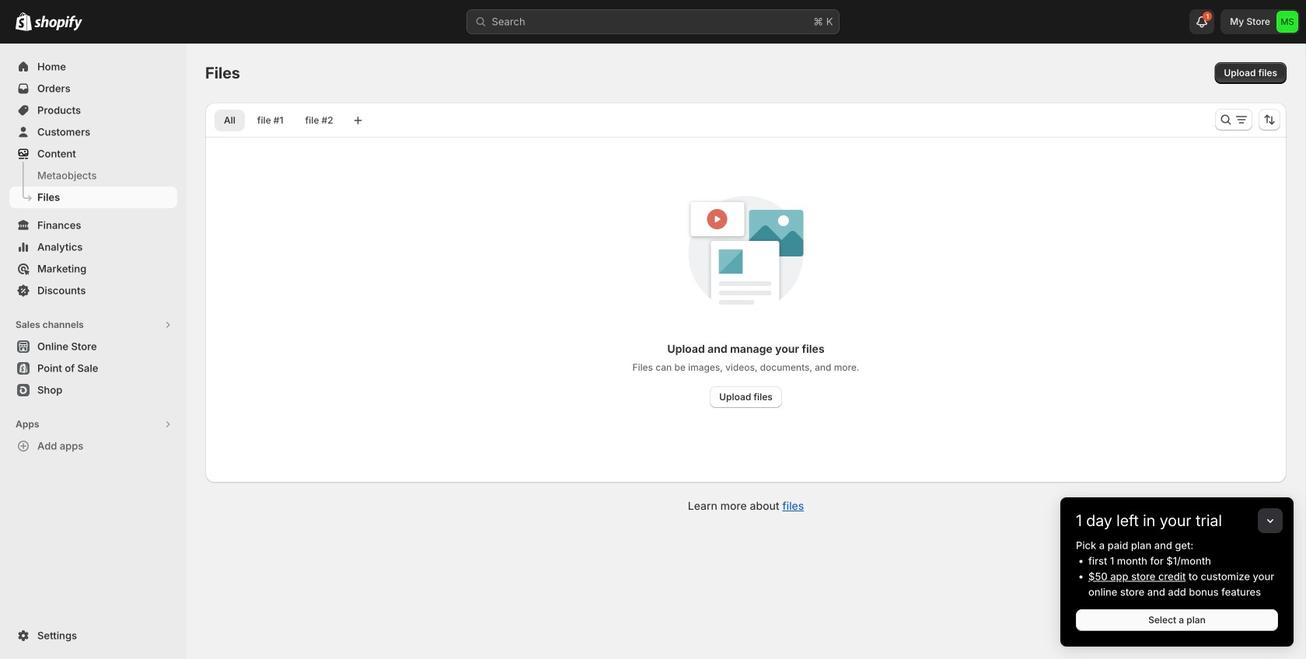 Task type: locate. For each thing, give the bounding box(es) containing it.
tab list
[[212, 109, 346, 131]]



Task type: vqa. For each thing, say whether or not it's contained in the screenshot.
tab list
yes



Task type: describe. For each thing, give the bounding box(es) containing it.
shopify image
[[34, 15, 82, 31]]

my store image
[[1277, 11, 1299, 33]]

shopify image
[[16, 12, 32, 31]]



